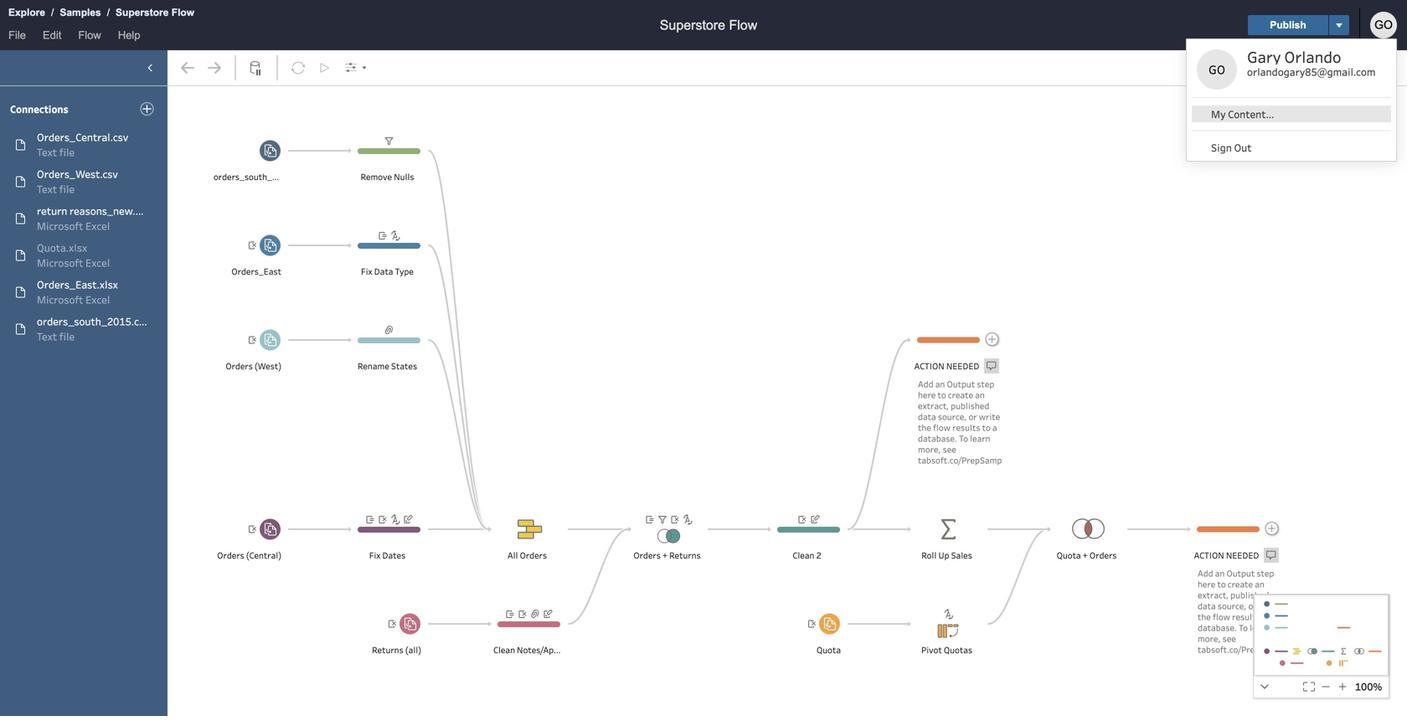 Task type: vqa. For each thing, say whether or not it's contained in the screenshot.
right Superstore
yes



Task type: locate. For each thing, give the bounding box(es) containing it.
quotas
[[944, 644, 973, 656]]

2 text from the top
[[37, 182, 57, 196]]

excel inside orders_east.xlsx microsoft excel
[[85, 293, 110, 307]]

1 horizontal spatial to
[[1239, 622, 1248, 634]]

1 horizontal spatial returns
[[670, 550, 701, 561]]

type
[[395, 266, 414, 277]]

1 horizontal spatial tabsoft.co/prepsamp
[[1198, 644, 1282, 656]]

microsoft inside the quota.xlsx microsoft excel
[[37, 256, 83, 270]]

orders_south_2015
[[214, 171, 292, 183]]

1 horizontal spatial action needed
[[1195, 550, 1260, 561]]

add an output step to run the flow image
[[313, 55, 338, 80]]

1 vertical spatial add
[[1198, 568, 1214, 579]]

extract,
[[918, 400, 949, 412], [1198, 589, 1229, 601]]

1 horizontal spatial source,
[[1218, 600, 1247, 612]]

1 vertical spatial write
[[1259, 600, 1281, 612]]

excel for quota.xlsx
[[85, 256, 110, 270]]

0 horizontal spatial needed
[[947, 360, 980, 372]]

(0)
[[1380, 61, 1393, 75]]

excel up orders_east.xlsx
[[85, 256, 110, 270]]

excel up orders_south_2015.csv
[[85, 293, 110, 307]]

0 vertical spatial database.
[[918, 433, 958, 445]]

1 horizontal spatial /
[[107, 7, 110, 18]]

orders_west.csv
[[37, 167, 118, 181]]

microsoft down orders_east.xlsx
[[37, 293, 83, 307]]

to
[[938, 389, 947, 401], [983, 422, 991, 434], [1218, 579, 1226, 590], [1262, 611, 1271, 623]]

0 vertical spatial excel
[[85, 219, 110, 233]]

1 vertical spatial output
[[1227, 568, 1255, 579]]

microsoft inside orders_east.xlsx microsoft excel
[[37, 293, 83, 307]]

roll
[[922, 550, 937, 561]]

or
[[969, 411, 977, 423], [1249, 600, 1257, 612]]

0 vertical spatial extract,
[[918, 400, 949, 412]]

add an output step here to create an extract, published data source, or write the flow results to a database. to learn more, see tabsoft.co/prepsamp
[[918, 378, 1002, 466], [1198, 568, 1282, 656]]

microsoft down quota.xlsx at the top of page
[[37, 256, 83, 270]]

samples link
[[59, 4, 102, 21]]

more,
[[918, 444, 941, 455], [1198, 633, 1221, 645]]

1 horizontal spatial or
[[1249, 600, 1257, 612]]

learn
[[970, 433, 991, 445], [1250, 622, 1271, 634]]

(west)
[[255, 360, 282, 372]]

sign
[[1212, 141, 1232, 154]]

excel down reasons_new.xlsx
[[85, 219, 110, 233]]

go
[[1375, 18, 1393, 31], [1209, 61, 1226, 78]]

return reasons_new.xlsx microsoft excel
[[37, 204, 154, 233]]

1 horizontal spatial clean
[[793, 550, 815, 561]]

go inside popup button
[[1375, 18, 1393, 31]]

1 horizontal spatial the
[[1198, 611, 1212, 623]]

0 vertical spatial returns
[[670, 550, 701, 561]]

out
[[1235, 141, 1252, 154]]

published
[[951, 400, 990, 412], [1231, 589, 1270, 601]]

text
[[37, 145, 57, 159], [37, 182, 57, 196], [37, 330, 57, 344]]

0 vertical spatial text
[[37, 145, 57, 159]]

0 vertical spatial step
[[977, 378, 995, 390]]

0 vertical spatial clean
[[793, 550, 815, 561]]

fix left dates
[[369, 550, 381, 561]]

2 excel from the top
[[85, 256, 110, 270]]

0 horizontal spatial to
[[959, 433, 969, 445]]

0 horizontal spatial superstore
[[116, 7, 169, 18]]

roll up sales
[[922, 550, 973, 561]]

file inside orders_central.csv text file
[[59, 145, 75, 159]]

gary
[[1248, 47, 1282, 67]]

1 horizontal spatial published
[[1231, 589, 1270, 601]]

orlandogary85@gmail.com
[[1248, 65, 1376, 79]]

orders_south_2015.csv
[[37, 315, 150, 328]]

file down orders_west.csv
[[59, 182, 75, 196]]

0 horizontal spatial output
[[947, 378, 976, 390]]

1 vertical spatial excel
[[85, 256, 110, 270]]

1 vertical spatial step
[[1257, 568, 1275, 579]]

0 horizontal spatial data
[[918, 411, 937, 423]]

notes/approver
[[517, 644, 580, 656]]

0 horizontal spatial add an output step here to create an extract, published data source, or write the flow results to a database. to learn more, see tabsoft.co/prepsamp
[[918, 378, 1002, 466]]

returns (all)
[[372, 644, 421, 656]]

microsoft down "return"
[[37, 219, 83, 233]]

pivot quotas
[[922, 644, 973, 656]]

file inside orders_west.csv text file
[[59, 182, 75, 196]]

data
[[918, 411, 937, 423], [1198, 600, 1216, 612]]

orders_east
[[232, 266, 282, 277]]

excel
[[85, 219, 110, 233], [85, 256, 110, 270], [85, 293, 110, 307]]

1 vertical spatial needed
[[1227, 550, 1260, 561]]

0 horizontal spatial here
[[918, 389, 936, 401]]

1 vertical spatial a
[[1273, 611, 1278, 623]]

microsoft
[[37, 219, 83, 233], [37, 256, 83, 270], [37, 293, 83, 307]]

flow
[[933, 422, 951, 434], [1213, 611, 1231, 623]]

orders
[[226, 360, 253, 372], [217, 550, 244, 561], [520, 550, 547, 561], [634, 550, 661, 561], [1090, 550, 1117, 561]]

2 + from the left
[[1083, 550, 1088, 561]]

0 horizontal spatial the
[[918, 422, 932, 434]]

0 vertical spatial learn
[[970, 433, 991, 445]]

an
[[936, 378, 945, 390], [976, 389, 985, 401], [1216, 568, 1225, 579], [1255, 579, 1265, 590]]

1 horizontal spatial go
[[1375, 18, 1393, 31]]

quota for quota
[[817, 644, 841, 656]]

1 vertical spatial see
[[1223, 633, 1237, 645]]

0 horizontal spatial or
[[969, 411, 977, 423]]

0 vertical spatial file
[[59, 145, 75, 159]]

0 vertical spatial write
[[979, 411, 1001, 423]]

returns
[[670, 550, 701, 561], [372, 644, 404, 656]]

all orders
[[508, 550, 547, 561]]

add connection image
[[140, 102, 154, 116]]

superstore
[[116, 7, 169, 18], [660, 18, 726, 33]]

1 vertical spatial add an output step here to create an extract, published data source, or write the flow results to a database. to learn more, see tabsoft.co/prepsamp
[[1198, 568, 1282, 656]]

my content…
[[1212, 107, 1275, 121]]

file inside orders_south_2015.csv text file
[[59, 330, 75, 344]]

0 horizontal spatial a
[[993, 422, 998, 434]]

0 horizontal spatial action needed
[[915, 360, 980, 372]]

to
[[959, 433, 969, 445], [1239, 622, 1248, 634]]

create
[[948, 389, 974, 401], [1228, 579, 1254, 590]]

quota.xlsx
[[37, 241, 87, 255]]

0 horizontal spatial results
[[953, 422, 981, 434]]

3 excel from the top
[[85, 293, 110, 307]]

orlando
[[1285, 47, 1342, 67]]

action
[[915, 360, 945, 372], [1195, 550, 1225, 561]]

write
[[979, 411, 1001, 423], [1259, 600, 1281, 612]]

step
[[977, 378, 995, 390], [1257, 568, 1275, 579]]

1 horizontal spatial add an output step here to create an extract, published data source, or write the flow results to a database. to learn more, see tabsoft.co/prepsamp
[[1198, 568, 1282, 656]]

file down orders_central.csv on the left top
[[59, 145, 75, 159]]

/ up the edit
[[51, 7, 54, 18]]

3 text from the top
[[37, 330, 57, 344]]

1 vertical spatial data
[[1198, 600, 1216, 612]]

file
[[59, 145, 75, 159], [59, 182, 75, 196], [59, 330, 75, 344]]

1 + from the left
[[663, 550, 668, 561]]

pivot
[[922, 644, 942, 656]]

2 file from the top
[[59, 182, 75, 196]]

flow inside flow popup button
[[78, 29, 101, 41]]

+
[[663, 550, 668, 561], [1083, 550, 1088, 561]]

text inside orders_west.csv text file
[[37, 182, 57, 196]]

0 vertical spatial action needed
[[915, 360, 980, 372]]

1 file from the top
[[59, 145, 75, 159]]

1 horizontal spatial output
[[1227, 568, 1255, 579]]

orders for orders + returns
[[634, 550, 661, 561]]

3 microsoft from the top
[[37, 293, 83, 307]]

3 file from the top
[[59, 330, 75, 344]]

1 excel from the top
[[85, 219, 110, 233]]

1 vertical spatial flow
[[1213, 611, 1231, 623]]

0 vertical spatial fix
[[361, 266, 373, 277]]

text inside orders_south_2015.csv text file
[[37, 330, 57, 344]]

file for orders_south_2015.csv text file
[[59, 330, 75, 344]]

0 horizontal spatial quota
[[817, 644, 841, 656]]

here
[[918, 389, 936, 401], [1198, 579, 1216, 590]]

1 vertical spatial returns
[[372, 644, 404, 656]]

0 horizontal spatial +
[[663, 550, 668, 561]]

text up orders_west.csv
[[37, 145, 57, 159]]

clean left 2
[[793, 550, 815, 561]]

excel inside return reasons_new.xlsx microsoft excel
[[85, 219, 110, 233]]

text down orders_south_2015.csv
[[37, 330, 57, 344]]

results
[[953, 422, 981, 434], [1233, 611, 1261, 623]]

0 horizontal spatial step
[[977, 378, 995, 390]]

1 horizontal spatial a
[[1273, 611, 1278, 623]]

1 horizontal spatial action
[[1195, 550, 1225, 561]]

output
[[947, 378, 976, 390], [1227, 568, 1255, 579]]

2 vertical spatial microsoft
[[37, 293, 83, 307]]

1 vertical spatial text
[[37, 182, 57, 196]]

1 horizontal spatial more,
[[1198, 633, 1221, 645]]

text up "return"
[[37, 182, 57, 196]]

0 horizontal spatial clean
[[494, 644, 515, 656]]

1 vertical spatial microsoft
[[37, 256, 83, 270]]

clean
[[793, 550, 815, 561], [494, 644, 515, 656]]

1 vertical spatial results
[[1233, 611, 1261, 623]]

1 vertical spatial the
[[1198, 611, 1212, 623]]

0 horizontal spatial go
[[1209, 61, 1226, 78]]

1 vertical spatial clean
[[494, 644, 515, 656]]

1 vertical spatial learn
[[1250, 622, 1271, 634]]

1 vertical spatial create
[[1228, 579, 1254, 590]]

orders for orders (central)
[[217, 550, 244, 561]]

0 horizontal spatial database.
[[918, 433, 958, 445]]

excel inside the quota.xlsx microsoft excel
[[85, 256, 110, 270]]

schedule button
[[1235, 58, 1333, 78]]

1 vertical spatial action
[[1195, 550, 1225, 561]]

1 horizontal spatial results
[[1233, 611, 1261, 623]]

1 horizontal spatial here
[[1198, 579, 1216, 590]]

fix left data
[[361, 266, 373, 277]]

rename states
[[358, 360, 417, 372]]

superstore flow link
[[115, 4, 195, 21]]

text inside orders_central.csv text file
[[37, 145, 57, 159]]

2 vertical spatial file
[[59, 330, 75, 344]]

database.
[[918, 433, 958, 445], [1198, 622, 1238, 634]]

list box
[[1187, 101, 1397, 161]]

tabsoft.co/prepsamp
[[918, 455, 1002, 466], [1198, 644, 1282, 656]]

1 microsoft from the top
[[37, 219, 83, 233]]

/ right samples
[[107, 7, 110, 18]]

edit
[[43, 29, 61, 41]]

0 vertical spatial add
[[918, 378, 934, 390]]

action needed
[[915, 360, 980, 372], [1195, 550, 1260, 561]]

0 horizontal spatial extract,
[[918, 400, 949, 412]]

orders_west.csv text file
[[37, 167, 118, 196]]

alerts (0)
[[1349, 61, 1393, 75]]

go up the my
[[1209, 61, 1226, 78]]

2 microsoft from the top
[[37, 256, 83, 270]]

go up (0)
[[1375, 18, 1393, 31]]

clean notes/approver
[[494, 644, 580, 656]]

1 vertical spatial database.
[[1198, 622, 1238, 634]]

0 vertical spatial flow
[[933, 422, 951, 434]]

clean left notes/approver at the left bottom of page
[[494, 644, 515, 656]]

needed
[[947, 360, 980, 372], [1227, 550, 1260, 561]]

1 text from the top
[[37, 145, 57, 159]]

file down orders_south_2015.csv
[[59, 330, 75, 344]]

1 vertical spatial fix
[[369, 550, 381, 561]]



Task type: describe. For each thing, give the bounding box(es) containing it.
edit button
[[34, 26, 70, 50]]

orders_east.xlsx microsoft excel
[[37, 278, 118, 307]]

1 horizontal spatial write
[[1259, 600, 1281, 612]]

1 vertical spatial here
[[1198, 579, 1216, 590]]

gary orlando orlandogary85@gmail.com
[[1248, 47, 1376, 79]]

1 horizontal spatial step
[[1257, 568, 1275, 579]]

undo image
[[175, 55, 200, 80]]

2
[[817, 550, 822, 561]]

1 vertical spatial tabsoft.co/prepsamp
[[1198, 644, 1282, 656]]

2 horizontal spatial flow
[[729, 18, 758, 33]]

0 vertical spatial create
[[948, 389, 974, 401]]

quota + orders
[[1057, 550, 1117, 561]]

file for orders_central.csv text file
[[59, 145, 75, 159]]

1 horizontal spatial extract,
[[1198, 589, 1229, 601]]

(all)
[[405, 644, 421, 656]]

1 vertical spatial to
[[1239, 622, 1248, 634]]

alerts
[[1349, 61, 1378, 75]]

1 vertical spatial action needed
[[1195, 550, 1260, 561]]

schedule
[[1270, 61, 1313, 75]]

remove nulls
[[361, 171, 414, 183]]

0 horizontal spatial source,
[[938, 411, 967, 423]]

flow button
[[70, 26, 110, 50]]

0 vertical spatial a
[[993, 422, 998, 434]]

explore / samples / superstore flow
[[8, 7, 194, 18]]

orders_south_2015.csv text file
[[37, 315, 150, 344]]

+ for orders
[[663, 550, 668, 561]]

publish button
[[1249, 15, 1329, 35]]

orders + returns
[[634, 550, 701, 561]]

excel for orders_east.xlsx
[[85, 293, 110, 307]]

1 horizontal spatial database.
[[1198, 622, 1238, 634]]

orders for orders (west)
[[226, 360, 253, 372]]

sign out
[[1212, 141, 1252, 154]]

orders_central.csv text file
[[37, 130, 128, 159]]

1 horizontal spatial needed
[[1227, 550, 1260, 561]]

0 vertical spatial output
[[947, 378, 976, 390]]

0 horizontal spatial add
[[918, 378, 934, 390]]

reasons_new.xlsx
[[70, 204, 154, 218]]

fix for fix dates
[[369, 550, 381, 561]]

redo image
[[202, 55, 227, 80]]

text for orders_central.csv text file
[[37, 145, 57, 159]]

1 horizontal spatial learn
[[1250, 622, 1271, 634]]

2 / from the left
[[107, 7, 110, 18]]

fix for fix data type
[[361, 266, 373, 277]]

fix data type
[[361, 266, 414, 277]]

no refreshes available image
[[286, 55, 311, 80]]

data
[[374, 266, 393, 277]]

0 horizontal spatial learn
[[970, 433, 991, 445]]

file button
[[0, 26, 34, 50]]

1 horizontal spatial data
[[1198, 600, 1216, 612]]

clean for clean 2
[[793, 550, 815, 561]]

0 vertical spatial more,
[[918, 444, 941, 455]]

0 vertical spatial see
[[943, 444, 957, 455]]

text for orders_west.csv text file
[[37, 182, 57, 196]]

0 vertical spatial results
[[953, 422, 981, 434]]

remove
[[361, 171, 392, 183]]

orders (central)
[[217, 550, 282, 561]]

text for orders_south_2015.csv text file
[[37, 330, 57, 344]]

1 vertical spatial go
[[1209, 61, 1226, 78]]

dates
[[383, 550, 406, 561]]

0 vertical spatial to
[[959, 433, 969, 445]]

up
[[939, 550, 950, 561]]

nulls
[[394, 171, 414, 183]]

0 horizontal spatial returns
[[372, 644, 404, 656]]

file for orders_west.csv text file
[[59, 182, 75, 196]]

+ for quota
[[1083, 550, 1088, 561]]

samples
[[60, 7, 101, 18]]

1 horizontal spatial flow
[[172, 7, 194, 18]]

superstore flow
[[660, 18, 758, 33]]

microsoft inside return reasons_new.xlsx microsoft excel
[[37, 219, 83, 233]]

connections
[[10, 102, 68, 116]]

0 vertical spatial published
[[951, 400, 990, 412]]

file
[[8, 29, 26, 41]]

clean 2
[[793, 550, 822, 561]]

states
[[391, 360, 417, 372]]

sales
[[952, 550, 973, 561]]

content…
[[1228, 107, 1275, 121]]

explore link
[[8, 4, 46, 21]]

0 vertical spatial here
[[918, 389, 936, 401]]

(central)
[[246, 550, 282, 561]]

quota for quota + orders
[[1057, 550, 1081, 561]]

quota.xlsx microsoft excel
[[37, 241, 110, 270]]

list box containing my content…
[[1187, 101, 1397, 161]]

all
[[508, 550, 518, 561]]

help button
[[110, 26, 149, 50]]

1 vertical spatial or
[[1249, 600, 1257, 612]]

orders_east.xlsx
[[37, 278, 118, 292]]

clean for clean notes/approver
[[494, 644, 515, 656]]

0 vertical spatial needed
[[947, 360, 980, 372]]

0 vertical spatial or
[[969, 411, 977, 423]]

orders_central.csv
[[37, 130, 128, 144]]

1 horizontal spatial superstore
[[660, 18, 726, 33]]

orders (west)
[[226, 360, 282, 372]]

fix dates
[[369, 550, 406, 561]]

my
[[1212, 107, 1226, 121]]

1 vertical spatial published
[[1231, 589, 1270, 601]]

help
[[118, 29, 140, 41]]

0 horizontal spatial write
[[979, 411, 1001, 423]]

1 / from the left
[[51, 7, 54, 18]]

rename
[[358, 360, 390, 372]]

go button
[[1371, 12, 1398, 39]]

publish
[[1271, 19, 1307, 31]]

1 horizontal spatial see
[[1223, 633, 1237, 645]]

0 horizontal spatial action
[[915, 360, 945, 372]]

explore
[[8, 7, 45, 18]]

0 horizontal spatial tabsoft.co/prepsamp
[[918, 455, 1002, 466]]

return
[[37, 204, 67, 218]]

1 vertical spatial more,
[[1198, 633, 1221, 645]]

0 vertical spatial data
[[918, 411, 937, 423]]

microsoft for orders_east.xlsx microsoft excel
[[37, 293, 83, 307]]

0 horizontal spatial flow
[[933, 422, 951, 434]]

microsoft for quota.xlsx microsoft excel
[[37, 256, 83, 270]]



